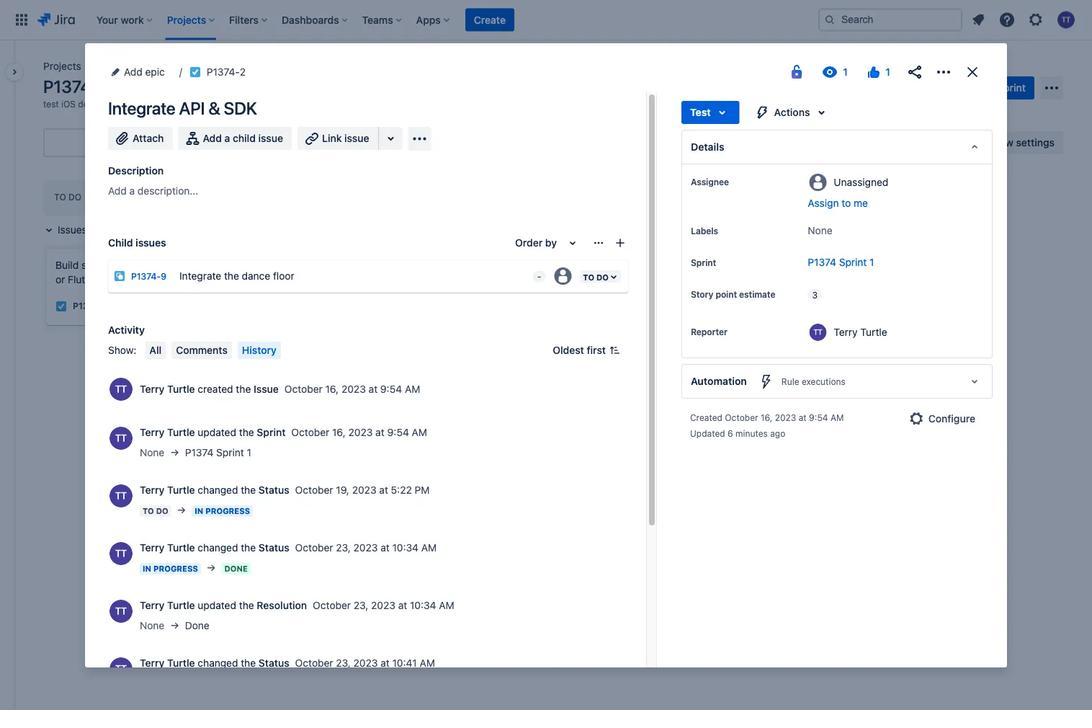 Task type: describe. For each thing, give the bounding box(es) containing it.
sprint inside the p1374 sprint 1 test ios demo api & sdk
[[95, 76, 140, 97]]

skeleton
[[81, 259, 121, 271]]

created october 16, 2023 at 9:54 am updated 6 minutes ago
[[691, 412, 844, 438]]

the for terry turtle changed the status october 19, 2023 at 5:22 pm
[[241, 484, 256, 496]]

project-1374 link
[[99, 58, 158, 75]]

comments
[[176, 344, 228, 356]]

primary element
[[9, 0, 819, 40]]

issues inside integrate api & sdk dialog
[[136, 237, 166, 249]]

all
[[150, 344, 162, 356]]

0 vertical spatial none
[[808, 225, 833, 236]]

pm
[[415, 484, 430, 496]]

integrate api & sdk inside integrate api & sdk dialog
[[108, 98, 257, 118]]

turtle for terry turtle updated the resolution october 23, 2023 at 10:34 am
[[167, 599, 195, 611]]

integrate the dance floor link
[[174, 262, 527, 291]]

to do inside integrate api & sdk dialog
[[143, 506, 168, 516]]

sdk inside the p1374 sprint 1 test ios demo api & sdk
[[128, 99, 146, 109]]

story point estimate pin to top. only you can see pinned fields. image
[[694, 300, 706, 311]]

1 vertical spatial test
[[664, 192, 686, 202]]

activity
[[108, 324, 145, 336]]

0 vertical spatial p1374 sprint 1
[[808, 256, 875, 268]]

child
[[108, 237, 133, 249]]

2023 for terry turtle changed the status october 23, 2023 at 10:41 am
[[354, 657, 378, 669]]

unassigned
[[834, 176, 889, 188]]

issue inside "button"
[[345, 132, 369, 144]]

issue
[[254, 383, 279, 395]]

show:
[[108, 344, 137, 356]]

issue actions image
[[593, 237, 605, 249]]

issue inside button
[[258, 132, 283, 144]]

assign to me button
[[808, 196, 978, 210]]

p1374- right task image
[[73, 301, 103, 311]]

0 horizontal spatial do
[[68, 192, 82, 202]]

2 inside integrate api & sdk dialog
[[240, 66, 246, 78]]

all button
[[145, 342, 166, 359]]

issues
[[58, 224, 87, 236]]

am for terry turtle updated the resolution october 23, 2023 at 10:34 am
[[439, 599, 455, 611]]

actions button
[[746, 101, 839, 124]]

at for terry turtle updated the resolution october 23, 2023 at 10:34 am
[[398, 599, 408, 611]]

ios inside build skeleton of ios app (swift or flutter)
[[135, 259, 152, 271]]

1 horizontal spatial unassigned image
[[817, 283, 834, 300]]

add a child issue
[[203, 132, 283, 144]]

sprint down issue
[[257, 426, 286, 438]]

rule executions
[[782, 376, 846, 386]]

1 inside the p1374 sprint 1 test ios demo api & sdk
[[143, 76, 151, 97]]

sprint down labels
[[691, 257, 717, 267]]

actions image
[[936, 63, 953, 81]]

create column image
[[859, 183, 877, 200]]

terry for terry turtle changed the status october 23, 2023 at 10:34 am
[[140, 542, 165, 554]]

p1374-2 for p1374-2 link to the top
[[207, 66, 246, 78]]

test
[[43, 99, 59, 109]]

p1374 sprint 1 link
[[808, 256, 875, 268]]

project-1374
[[99, 60, 158, 72]]

16, for terry turtle created the issue october 16, 2023 at 9:54 am
[[325, 383, 339, 395]]

& inside integrate api & sdk dialog
[[208, 98, 220, 118]]

order by
[[516, 237, 557, 249]]

p1374-2 for p1374-2 link to the right
[[683, 287, 718, 297]]

16, inside the created october 16, 2023 at 9:54 am updated 6 minutes ago
[[761, 412, 773, 422]]

flutter)
[[68, 274, 102, 285]]

5:22
[[391, 484, 412, 496]]

reporter
[[691, 327, 728, 337]]

terry for terry turtle updated the resolution october 23, 2023 at 10:34 am
[[140, 599, 165, 611]]

1 vertical spatial p1374
[[808, 256, 837, 268]]

order by button
[[507, 231, 590, 254]]

add epic
[[124, 66, 165, 78]]

at for terry turtle created the issue october 16, 2023 at 9:54 am
[[369, 383, 378, 395]]

epic
[[145, 66, 165, 78]]

2 horizontal spatial integrate
[[665, 259, 707, 271]]

estimate
[[740, 289, 776, 299]]

1 vertical spatial done
[[185, 620, 210, 631]]

of
[[123, 259, 133, 271]]

link issue button
[[298, 127, 380, 150]]

me
[[854, 197, 869, 209]]

changed for october 23, 2023 at 10:34 am
[[198, 542, 238, 554]]

am for terry turtle changed the status october 23, 2023 at 10:41 am
[[420, 657, 435, 669]]

complete
[[950, 82, 996, 94]]

executions
[[802, 376, 846, 386]]

2 horizontal spatial &
[[728, 259, 735, 271]]

19,
[[336, 484, 350, 496]]

0 vertical spatial issues
[[162, 224, 191, 236]]

& inside the p1374 sprint 1 test ios demo api & sdk
[[119, 99, 126, 109]]

menu bar inside integrate api & sdk dialog
[[142, 342, 284, 359]]

details element
[[682, 130, 993, 164]]

do inside integrate api & sdk dialog
[[156, 506, 168, 516]]

projects link
[[43, 58, 81, 75]]

actions
[[775, 106, 811, 118]]

1 horizontal spatial progress
[[206, 506, 250, 516]]

to inside to do element
[[54, 192, 66, 202]]

to
[[842, 197, 851, 209]]

0 horizontal spatial integrate
[[108, 98, 175, 118]]

terry for terry turtle created the issue october 16, 2023 at 9:54 am
[[140, 383, 165, 395]]

am for terry turtle changed the status october 23, 2023 at 10:34 am
[[422, 542, 437, 554]]

2023 for terry turtle changed the status october 23, 2023 at 10:34 am
[[354, 542, 378, 554]]

child issues
[[108, 237, 166, 249]]

issue type: subtask image
[[114, 270, 125, 282]]

at for terry turtle updated the sprint october 16, 2023 at 9:54 am
[[376, 426, 385, 438]]

am for terry turtle created the issue october 16, 2023 at 9:54 am
[[405, 383, 421, 395]]

sprint
[[999, 82, 1026, 94]]

assign to me
[[808, 197, 869, 209]]

create button
[[466, 8, 515, 31]]

terry turtle image
[[141, 131, 164, 154]]

changed for october 23, 2023 at 10:41 am
[[198, 657, 238, 669]]

automation element
[[682, 364, 993, 399]]

2 vertical spatial p1374
[[185, 447, 214, 458]]

sprint down to
[[840, 256, 867, 268]]

at for terry turtle changed the status october 23, 2023 at 10:41 am
[[381, 657, 390, 669]]

0 of 1 child issues complete image
[[801, 286, 812, 298]]

oldest first
[[553, 344, 606, 356]]

2 vertical spatial 2
[[713, 287, 718, 297]]

0 days remaining image
[[840, 79, 858, 97]]

p1374 sprint 1 test ios demo api & sdk
[[43, 76, 151, 109]]

2023 inside the created october 16, 2023 at 9:54 am updated 6 minutes ago
[[775, 412, 797, 422]]

created
[[691, 412, 723, 422]]

16, for terry turtle updated the sprint october 16, 2023 at 9:54 am
[[332, 426, 346, 438]]

or
[[56, 274, 65, 285]]

p1374 inside the p1374 sprint 1 test ios demo api & sdk
[[43, 76, 91, 97]]

p1374-1 link
[[73, 300, 107, 312]]

p1374-9 link
[[131, 271, 167, 281]]

10:34 for terry turtle updated the resolution october 23, 2023 at 10:34 am
[[410, 599, 436, 611]]

23, for terry turtle changed the status october 23, 2023 at 10:34 am
[[336, 542, 351, 554]]

attach
[[133, 132, 164, 144]]

1 vertical spatial in progress
[[143, 564, 198, 573]]

complete sprint button
[[941, 76, 1035, 99]]

Search field
[[819, 8, 963, 31]]

am for terry turtle updated the sprint october 16, 2023 at 9:54 am
[[412, 426, 427, 438]]

turtle for terry turtle changed the status october 23, 2023 at 10:41 am
[[167, 657, 195, 669]]

-
[[538, 271, 542, 281]]

configure link
[[900, 407, 985, 430]]

test inside "dropdown button"
[[691, 106, 711, 118]]

the for terry turtle updated the sprint october 16, 2023 at 9:54 am
[[239, 426, 254, 438]]

test ios demo api & sdk element
[[43, 98, 146, 110]]

create banner
[[0, 0, 1093, 40]]

october for terry turtle changed the status october 23, 2023 at 10:41 am
[[295, 657, 333, 669]]

description...
[[138, 185, 198, 197]]

terry for terry turtle
[[834, 326, 858, 338]]

1 horizontal spatial integrate
[[180, 270, 221, 281]]

history button
[[238, 342, 281, 359]]

terry for terry turtle changed the status october 19, 2023 at 5:22 pm
[[140, 484, 165, 496]]

0 vertical spatial in progress
[[195, 506, 250, 516]]

terry for terry turtle changed the status october 23, 2023 at 10:41 am
[[140, 657, 165, 669]]

10:41
[[393, 657, 417, 669]]

none for terry turtle updated the sprint october 16, 2023 at 9:54 am
[[140, 447, 165, 458]]

add for add a description...
[[108, 185, 127, 197]]

the for terry turtle changed the status october 23, 2023 at 10:34 am
[[241, 542, 256, 554]]

terry for terry turtle updated the sprint october 16, 2023 at 9:54 am
[[140, 426, 165, 438]]

9:54 for terry turtle created the issue october 16, 2023 at 9:54 am
[[381, 383, 402, 395]]

app
[[155, 259, 172, 271]]

task image
[[189, 66, 201, 78]]

order
[[516, 237, 543, 249]]

10:34 for terry turtle changed the status october 23, 2023 at 10:34 am
[[393, 542, 419, 554]]

1 vertical spatial 2
[[153, 224, 159, 236]]

epic
[[127, 224, 147, 236]]

23, for terry turtle changed the status october 23, 2023 at 10:41 am
[[336, 657, 351, 669]]

build skeleton of ios app (swift or flutter)
[[56, 259, 202, 285]]

created
[[198, 383, 233, 395]]



Task type: vqa. For each thing, say whether or not it's contained in the screenshot.
The Create banner at the top of page
yes



Task type: locate. For each thing, give the bounding box(es) containing it.
oldest first button
[[544, 342, 629, 359]]

october down the terry turtle created the issue october 16, 2023 at 9:54 am
[[292, 426, 330, 438]]

am inside the created october 16, 2023 at 9:54 am updated 6 minutes ago
[[831, 412, 844, 422]]

1 horizontal spatial do
[[156, 506, 168, 516]]

add for add epic
[[124, 66, 143, 78]]

0 horizontal spatial a
[[129, 185, 135, 197]]

1 vertical spatial integrate api & sdk
[[665, 259, 758, 271]]

history
[[242, 344, 277, 356]]

1 horizontal spatial ios
[[135, 259, 152, 271]]

demo
[[78, 99, 101, 109]]

october for terry turtle changed the status october 23, 2023 at 10:34 am
[[295, 542, 333, 554]]

0 vertical spatial integrate api & sdk
[[108, 98, 257, 118]]

1 vertical spatial p1374-2
[[683, 287, 718, 297]]

add epic button
[[108, 63, 169, 81]]

1 horizontal spatial in
[[195, 506, 203, 516]]

p1374 sprint 1 down created at the bottom left of page
[[185, 447, 251, 458]]

p1374-2 link up story point estimate pin to top. only you can see pinned fields. image
[[683, 286, 718, 298]]

turtle for terry turtle changed the status october 19, 2023 at 5:22 pm
[[167, 484, 195, 496]]

rule
[[782, 376, 800, 386]]

the for terry turtle created the issue october 16, 2023 at 9:54 am
[[236, 383, 251, 395]]

create
[[474, 14, 506, 26]]

sprint down terry turtle updated the sprint october 16, 2023 at 9:54 am
[[216, 447, 244, 458]]

1 vertical spatial do
[[156, 506, 168, 516]]

p1374-
[[207, 66, 240, 78], [131, 271, 161, 281], [683, 287, 713, 297], [73, 301, 103, 311]]

2 horizontal spatial api
[[710, 259, 726, 271]]

0 vertical spatial progress
[[206, 506, 250, 516]]

a inside button
[[225, 132, 230, 144]]

a left child
[[225, 132, 230, 144]]

1 vertical spatial p1374 sprint 1
[[185, 447, 251, 458]]

turtle for terry turtle updated the sprint october 16, 2023 at 9:54 am
[[167, 426, 195, 438]]

p1374 sprint 1
[[808, 256, 875, 268], [185, 447, 251, 458]]

turtle for terry turtle changed the status october 23, 2023 at 10:34 am
[[167, 542, 195, 554]]

automation
[[691, 375, 747, 387]]

terry turtle created the issue october 16, 2023 at 9:54 am
[[140, 383, 421, 395]]

2023
[[342, 383, 366, 395], [775, 412, 797, 422], [349, 426, 373, 438], [352, 484, 377, 496], [354, 542, 378, 554], [371, 599, 396, 611], [354, 657, 378, 669]]

in
[[195, 506, 203, 516], [143, 564, 151, 573]]

0 vertical spatial p1374-2 link
[[207, 63, 246, 81]]

details
[[691, 141, 725, 153]]

status
[[259, 484, 290, 496], [259, 542, 290, 554], [259, 657, 290, 669]]

october up minutes
[[725, 412, 759, 422]]

build
[[56, 259, 79, 271]]

0 horizontal spatial integrate api & sdk
[[108, 98, 257, 118]]

0 horizontal spatial in
[[143, 564, 151, 573]]

1 issue from the left
[[258, 132, 283, 144]]

october left 19,
[[295, 484, 333, 496]]

add inside popup button
[[124, 66, 143, 78]]

to inside integrate api & sdk dialog
[[143, 506, 154, 516]]

1 horizontal spatial p1374 sprint 1
[[808, 256, 875, 268]]

sdk inside dialog
[[224, 98, 257, 118]]

0 vertical spatial status
[[259, 484, 290, 496]]

complete sprint
[[950, 82, 1026, 94]]

status for october 23, 2023 at 10:34 am
[[259, 542, 290, 554]]

add app image
[[411, 130, 429, 147]]

status down terry turtle updated the sprint october 16, 2023 at 9:54 am
[[259, 484, 290, 496]]

the for terry turtle updated the resolution october 23, 2023 at 10:34 am
[[239, 599, 254, 611]]

updated down created at the bottom left of page
[[198, 426, 236, 438]]

1 horizontal spatial test
[[691, 106, 711, 118]]

0 vertical spatial to
[[54, 192, 66, 202]]

1 horizontal spatial &
[[208, 98, 220, 118]]

p1374- up story point estimate pin to top. only you can see pinned fields. image
[[683, 287, 713, 297]]

issues down "epic"
[[136, 237, 166, 249]]

p1374 down created at the bottom left of page
[[185, 447, 214, 458]]

october for terry turtle updated the resolution october 23, 2023 at 10:34 am
[[313, 599, 351, 611]]

1 vertical spatial ios
[[135, 259, 152, 271]]

0 vertical spatial 9:54
[[381, 383, 402, 395]]

16, up 19,
[[332, 426, 346, 438]]

16,
[[325, 383, 339, 395], [761, 412, 773, 422], [332, 426, 346, 438]]

2 right "epic"
[[153, 224, 159, 236]]

at for terry turtle changed the status october 19, 2023 at 5:22 pm
[[379, 484, 388, 496]]

0 vertical spatial 23,
[[336, 542, 351, 554]]

oldest
[[553, 344, 584, 356]]

add for add a child issue
[[203, 132, 222, 144]]

1 horizontal spatial api
[[179, 98, 205, 118]]

0 horizontal spatial ios
[[61, 99, 76, 109]]

comments button
[[172, 342, 232, 359]]

0 horizontal spatial done
[[185, 620, 210, 631]]

2023 for terry turtle changed the status october 19, 2023 at 5:22 pm
[[352, 484, 377, 496]]

0 vertical spatial done
[[224, 564, 248, 573]]

dance
[[242, 270, 270, 281]]

0 horizontal spatial sdk
[[128, 99, 146, 109]]

newest first image
[[609, 345, 621, 356]]

0 horizontal spatial unassigned image
[[555, 267, 572, 285]]

0 of 1 child issues complete image
[[801, 286, 812, 298]]

terry turtle updated the resolution october 23, 2023 at 10:34 am
[[140, 599, 455, 611]]

1 vertical spatial 16,
[[761, 412, 773, 422]]

done
[[224, 564, 248, 573], [185, 620, 210, 631]]

ago
[[771, 428, 786, 438]]

updated for done
[[198, 599, 236, 611]]

2 status from the top
[[259, 542, 290, 554]]

0 vertical spatial do
[[68, 192, 82, 202]]

story
[[691, 289, 714, 299]]

1 horizontal spatial to do
[[143, 506, 168, 516]]

0 horizontal spatial issue
[[258, 132, 283, 144]]

the for terry turtle changed the status october 23, 2023 at 10:41 am
[[241, 657, 256, 669]]

sdk up estimate
[[738, 259, 758, 271]]

&
[[208, 98, 220, 118], [119, 99, 126, 109], [728, 259, 735, 271]]

am
[[405, 383, 421, 395], [831, 412, 844, 422], [412, 426, 427, 438], [422, 542, 437, 554], [439, 599, 455, 611], [420, 657, 435, 669]]

add people image
[[174, 134, 192, 151]]

1 horizontal spatial a
[[225, 132, 230, 144]]

the
[[224, 270, 239, 281], [236, 383, 251, 395], [239, 426, 254, 438], [241, 484, 256, 496], [241, 542, 256, 554], [239, 599, 254, 611], [241, 657, 256, 669]]

point
[[716, 289, 737, 299]]

1 vertical spatial to do
[[143, 506, 168, 516]]

integrate api & sdk up add people image
[[108, 98, 257, 118]]

october right resolution
[[313, 599, 351, 611]]

0 vertical spatial updated
[[198, 426, 236, 438]]

1 vertical spatial to
[[143, 506, 154, 516]]

turtle for terry turtle
[[861, 326, 888, 338]]

copy link to issue image
[[243, 66, 255, 77]]

issue
[[258, 132, 283, 144], [345, 132, 369, 144]]

2 vertical spatial 9:54
[[387, 426, 409, 438]]

share image
[[907, 63, 924, 81]]

1 updated from the top
[[198, 426, 236, 438]]

api up add people image
[[179, 98, 205, 118]]

2 vertical spatial none
[[140, 620, 165, 631]]

to
[[54, 192, 66, 202], [143, 506, 154, 516]]

2023 for terry turtle updated the sprint october 16, 2023 at 9:54 am
[[349, 426, 373, 438]]

2 horizontal spatial 2
[[713, 287, 718, 297]]

1 horizontal spatial done
[[224, 564, 248, 573]]

at
[[369, 383, 378, 395], [799, 412, 807, 422], [376, 426, 385, 438], [379, 484, 388, 496], [381, 542, 390, 554], [398, 599, 408, 611], [381, 657, 390, 669]]

assignee
[[691, 177, 729, 187]]

at inside the created october 16, 2023 at 9:54 am updated 6 minutes ago
[[799, 412, 807, 422]]

0 horizontal spatial p1374
[[43, 76, 91, 97]]

turtle
[[861, 326, 888, 338], [167, 383, 195, 395], [167, 426, 195, 438], [167, 484, 195, 496], [167, 542, 195, 554], [167, 599, 195, 611], [167, 657, 195, 669]]

p1374 sprint 1 up 3
[[808, 256, 875, 268]]

add inside button
[[203, 132, 222, 144]]

api inside the p1374 sprint 1 test ios demo api & sdk
[[103, 99, 117, 109]]

0 horizontal spatial p1374 sprint 1
[[185, 447, 251, 458]]

integrate up story
[[665, 259, 707, 271]]

p1374 down projects link
[[43, 76, 91, 97]]

issues up (swift on the top left
[[162, 224, 191, 236]]

0 vertical spatial to do
[[54, 192, 82, 202]]

link issue
[[322, 132, 369, 144]]

1 vertical spatial 9:54
[[810, 412, 829, 422]]

october right issue
[[285, 383, 323, 395]]

0 horizontal spatial api
[[103, 99, 117, 109]]

2 changed from the top
[[198, 542, 238, 554]]

p1374- down app
[[131, 271, 161, 281]]

api right demo
[[103, 99, 117, 109]]

1 horizontal spatial p1374-2 link
[[683, 286, 718, 298]]

search image
[[825, 14, 836, 26]]

without
[[90, 224, 125, 236]]

a for child
[[225, 132, 230, 144]]

api inside integrate api & sdk dialog
[[179, 98, 205, 118]]

1 horizontal spatial p1374
[[185, 447, 214, 458]]

october for terry turtle changed the status october 19, 2023 at 5:22 pm
[[295, 484, 333, 496]]

0 horizontal spatial p1374-2 link
[[207, 63, 246, 81]]

16, up ago
[[761, 412, 773, 422]]

api up point
[[710, 259, 726, 271]]

2 updated from the top
[[198, 599, 236, 611]]

status for october 19, 2023 at 5:22 pm
[[259, 484, 290, 496]]

integrate api & sdk dialog
[[85, 43, 1008, 710]]

terry
[[834, 326, 858, 338], [140, 383, 165, 395], [140, 426, 165, 438], [140, 484, 165, 496], [140, 542, 165, 554], [140, 599, 165, 611], [140, 657, 165, 669]]

task image
[[56, 300, 67, 312]]

menu bar containing all
[[142, 342, 284, 359]]

0 vertical spatial in
[[195, 506, 203, 516]]

turtle for terry turtle created the issue october 16, 2023 at 9:54 am
[[167, 383, 195, 395]]

october up "terry turtle updated the resolution october 23, 2023 at 10:34 am"
[[295, 542, 333, 554]]

link
[[322, 132, 342, 144]]

p1374-2
[[207, 66, 246, 78], [683, 287, 718, 297]]

updated left resolution
[[198, 599, 236, 611]]

menu bar
[[142, 342, 284, 359]]

3
[[813, 290, 818, 300]]

updated for p1374 sprint 1
[[198, 426, 236, 438]]

automations menu button icon image
[[791, 79, 809, 96]]

p1374 up 3
[[808, 256, 837, 268]]

0 vertical spatial 16,
[[325, 383, 339, 395]]

23,
[[336, 542, 351, 554], [354, 599, 369, 611], [336, 657, 351, 669]]

10:34 down 5:22
[[393, 542, 419, 554]]

minutes
[[736, 428, 768, 438]]

issue right child
[[258, 132, 283, 144]]

1 horizontal spatial issue
[[345, 132, 369, 144]]

1 vertical spatial 23,
[[354, 599, 369, 611]]

0 horizontal spatial to
[[54, 192, 66, 202]]

1 horizontal spatial 2
[[240, 66, 246, 78]]

p1374-1
[[73, 301, 107, 311]]

october down "terry turtle updated the resolution october 23, 2023 at 10:34 am"
[[295, 657, 333, 669]]

issues without epic 2 issues
[[58, 224, 191, 236]]

integrate right 9
[[180, 270, 221, 281]]

labels pin to top. only you can see pinned fields. image
[[722, 225, 733, 236]]

9:54 inside the created october 16, 2023 at 9:54 am updated 6 minutes ago
[[810, 412, 829, 422]]

2 issue from the left
[[345, 132, 369, 144]]

sdk up add a child issue at the top of page
[[224, 98, 257, 118]]

star p1374 board image
[[816, 79, 833, 97]]

1 vertical spatial add
[[203, 132, 222, 144]]

0 horizontal spatial 2
[[153, 224, 159, 236]]

p1374-2 inside integrate api & sdk dialog
[[207, 66, 246, 78]]

2023 for terry turtle created the issue october 16, 2023 at 9:54 am
[[342, 383, 366, 395]]

none for terry turtle updated the resolution october 23, 2023 at 10:34 am
[[140, 620, 165, 631]]

& right demo
[[119, 99, 126, 109]]

test button
[[682, 101, 740, 124]]

a for description...
[[129, 185, 135, 197]]

9:54 for terry turtle updated the sprint october 16, 2023 at 9:54 am
[[387, 426, 409, 438]]

0 vertical spatial add
[[124, 66, 143, 78]]

p1374
[[43, 76, 91, 97], [808, 256, 837, 268], [185, 447, 214, 458]]

3 changed from the top
[[198, 657, 238, 669]]

1 vertical spatial updated
[[198, 599, 236, 611]]

(swift
[[175, 259, 202, 271]]

status for october 23, 2023 at 10:41 am
[[259, 657, 290, 669]]

2 vertical spatial add
[[108, 185, 127, 197]]

project-
[[99, 60, 136, 72]]

1 vertical spatial 10:34
[[410, 599, 436, 611]]

add a description...
[[108, 185, 198, 197]]

23, for terry turtle updated the resolution october 23, 2023 at 10:34 am
[[354, 599, 369, 611]]

a down description
[[129, 185, 135, 197]]

1 vertical spatial p1374-2 link
[[683, 286, 718, 298]]

0 horizontal spatial p1374-2
[[207, 66, 246, 78]]

p1374-2 up story point estimate pin to top. only you can see pinned fields. image
[[683, 287, 718, 297]]

6
[[728, 428, 734, 438]]

updated
[[198, 426, 236, 438], [198, 599, 236, 611]]

to do element
[[54, 192, 91, 202]]

1 horizontal spatial to
[[143, 506, 154, 516]]

3 status from the top
[[259, 657, 290, 669]]

p1374- left copy link to issue icon
[[207, 66, 240, 78]]

1
[[143, 76, 151, 97], [870, 256, 875, 268], [103, 301, 107, 311], [247, 447, 251, 458]]

1 horizontal spatial integrate api & sdk
[[665, 259, 758, 271]]

configure
[[929, 413, 976, 425]]

0 vertical spatial test
[[691, 106, 711, 118]]

october
[[285, 383, 323, 395], [725, 412, 759, 422], [292, 426, 330, 438], [295, 484, 333, 496], [295, 542, 333, 554], [313, 599, 351, 611], [295, 657, 333, 669]]

2 vertical spatial 23,
[[336, 657, 351, 669]]

issue right link
[[345, 132, 369, 144]]

first
[[587, 344, 606, 356]]

unassigned image right the -
[[555, 267, 572, 285]]

october inside the created october 16, 2023 at 9:54 am updated 6 minutes ago
[[725, 412, 759, 422]]

2 horizontal spatial sdk
[[738, 259, 758, 271]]

2 vertical spatial changed
[[198, 657, 238, 669]]

2 vertical spatial status
[[259, 657, 290, 669]]

at for terry turtle changed the status october 23, 2023 at 10:34 am
[[381, 542, 390, 554]]

1 status from the top
[[259, 484, 290, 496]]

ios inside the p1374 sprint 1 test ios demo api & sdk
[[61, 99, 76, 109]]

2
[[240, 66, 246, 78], [153, 224, 159, 236], [713, 287, 718, 297]]

floor
[[273, 270, 295, 281]]

changed
[[198, 484, 238, 496], [198, 542, 238, 554], [198, 657, 238, 669]]

1 vertical spatial progress
[[154, 564, 198, 573]]

labels
[[691, 226, 719, 236]]

create child image
[[615, 237, 626, 249]]

october for terry turtle updated the sprint october 16, 2023 at 9:54 am
[[292, 426, 330, 438]]

0 horizontal spatial progress
[[154, 564, 198, 573]]

unassigned image
[[555, 267, 572, 285], [817, 283, 834, 300]]

integrate api & sdk up story
[[665, 259, 758, 271]]

& up the add a child issue button
[[208, 98, 220, 118]]

jira image
[[37, 11, 75, 28], [37, 11, 75, 28]]

status down resolution
[[259, 657, 290, 669]]

integrate the dance floor
[[180, 270, 295, 281]]

do
[[68, 192, 82, 202], [156, 506, 168, 516]]

terry turtle updated the sprint october 16, 2023 at 9:54 am
[[140, 426, 427, 438]]

integrate up the attach button
[[108, 98, 175, 118]]

0 vertical spatial 2
[[240, 66, 246, 78]]

0 horizontal spatial &
[[119, 99, 126, 109]]

1 horizontal spatial sdk
[[224, 98, 257, 118]]

0 vertical spatial changed
[[198, 484, 238, 496]]

terry turtle changed the status october 23, 2023 at 10:34 am
[[140, 542, 437, 554]]

10:34 up the 10:41
[[410, 599, 436, 611]]

api
[[179, 98, 205, 118], [103, 99, 117, 109], [710, 259, 726, 271]]

16, up terry turtle updated the sprint october 16, 2023 at 9:54 am
[[325, 383, 339, 395]]

0 horizontal spatial to do
[[54, 192, 82, 202]]

0 vertical spatial a
[[225, 132, 230, 144]]

ios up p1374-9
[[135, 259, 152, 271]]

sprint
[[95, 76, 140, 97], [840, 256, 867, 268], [691, 257, 717, 267], [257, 426, 286, 438], [216, 447, 244, 458]]

sdk down add epic popup button
[[128, 99, 146, 109]]

link web pages and more image
[[382, 130, 400, 147]]

1 horizontal spatial p1374-2
[[683, 287, 718, 297]]

by
[[546, 237, 557, 249]]

changed for october 19, 2023 at 5:22 pm
[[198, 484, 238, 496]]

terry turtle
[[834, 326, 888, 338]]

1 vertical spatial none
[[140, 447, 165, 458]]

status up resolution
[[259, 542, 290, 554]]

add a child issue button
[[178, 127, 292, 150]]

2 right task icon on the top left
[[240, 66, 246, 78]]

ios right test at the left of page
[[61, 99, 76, 109]]

story point estimate
[[691, 289, 776, 299]]

0 horizontal spatial test
[[664, 192, 686, 202]]

attach button
[[108, 127, 173, 150]]

resolution
[[257, 599, 307, 611]]

october for terry turtle created the issue october 16, 2023 at 9:54 am
[[285, 383, 323, 395]]

sprint down project-
[[95, 76, 140, 97]]

terry turtle changed the status october 19, 2023 at 5:22 pm
[[140, 484, 430, 496]]

0 vertical spatial p1374
[[43, 76, 91, 97]]

1 vertical spatial status
[[259, 542, 290, 554]]

Search this board text field
[[45, 130, 111, 156]]

unassigned image right 0 of 1 child issues complete image
[[817, 283, 834, 300]]

p1374-2 right task icon on the top left
[[207, 66, 246, 78]]

close image
[[964, 63, 982, 81]]

0 vertical spatial ios
[[61, 99, 76, 109]]

- button
[[527, 262, 547, 285]]

1 vertical spatial a
[[129, 185, 135, 197]]

0 vertical spatial p1374-2
[[207, 66, 246, 78]]

p1374-2 link right task icon on the top left
[[207, 63, 246, 81]]

terry turtle changed the status october 23, 2023 at 10:41 am
[[140, 657, 435, 669]]

2 vertical spatial 16,
[[332, 426, 346, 438]]

1374
[[136, 60, 158, 72]]

2 up reporter
[[713, 287, 718, 297]]

1 changed from the top
[[198, 484, 238, 496]]

& up story point estimate
[[728, 259, 735, 271]]

2023 for terry turtle updated the resolution october 23, 2023 at 10:34 am
[[371, 599, 396, 611]]



